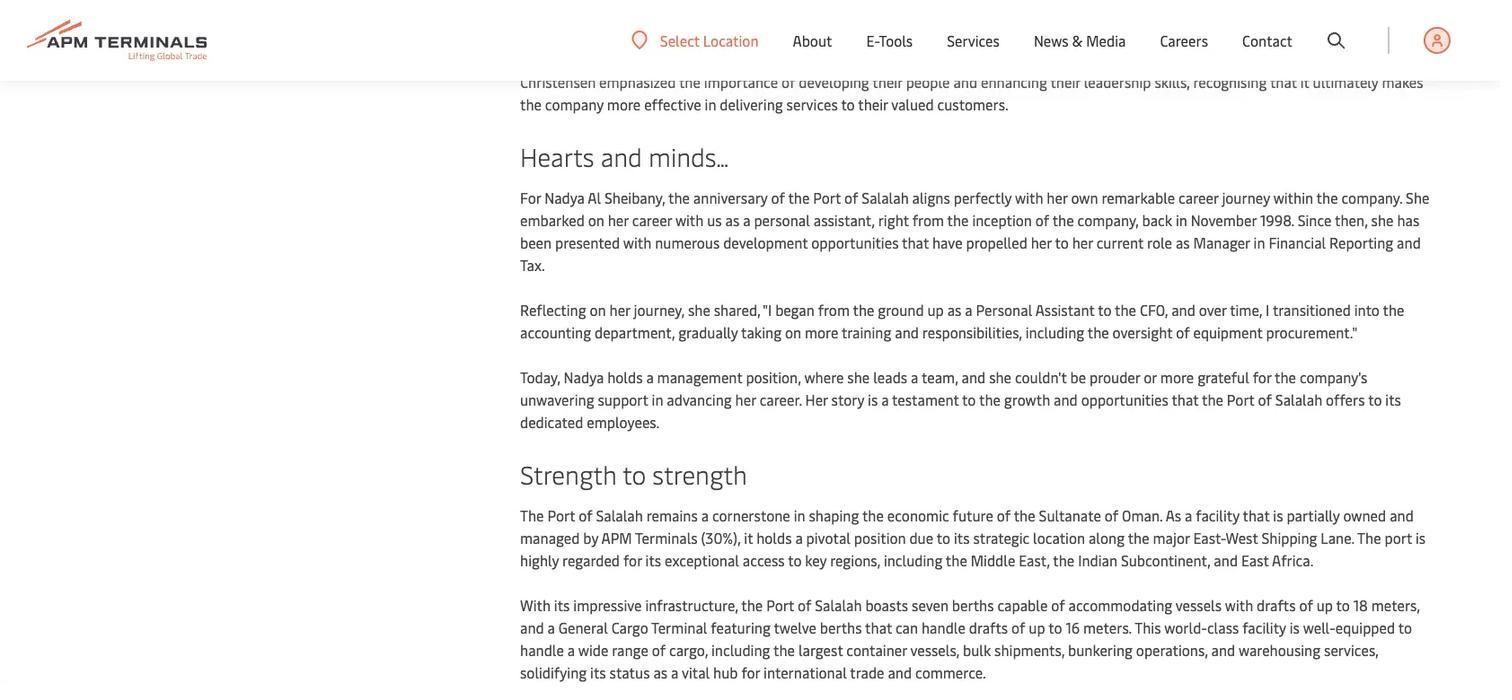 Task type: describe. For each thing, give the bounding box(es) containing it.
in inside the port of salalah remains a cornerstone in shaping the economic future of the sultanate of oman. as a facility that is partially owned and managed by apm terminals (30%), it holds a pivotal position due to its strategic location along the major east-west shipping lane. the port is highly regarded for its exceptional access to key regions, including the middle east, the indian subcontinent, and east africa.
[[794, 506, 806, 526]]

instilling
[[1232, 5, 1288, 24]]

her left own
[[1047, 188, 1068, 208]]

she up story
[[848, 368, 870, 387]]

operations,
[[1137, 641, 1208, 660]]

is inside with its impressive infrastructure, the port of salalah boasts seven berths capable of accommodating vessels with drafts of up to 18 meters, and a general cargo terminal featuring twelve berths that can handle drafts of up to 16 meters. this world-class facility is well-equipped to handle a wide range of cargo, including the largest container vessels, bulk shipments, bunkering operations, and warehousing services, solidifying its status as a vital hub for international trade and commerce.
[[1290, 619, 1300, 638]]

that inside with its impressive infrastructure, the port of salalah boasts seven berths capable of accommodating vessels with drafts of up to 18 meters, and a general cargo terminal featuring twelve berths that can handle drafts of up to 16 meters. this world-class facility is well-equipped to handle a wide range of cargo, including the largest container vessels, bulk shipments, bunkering operations, and warehousing services, solidifying its status as a vital hub for international trade and commerce.
[[865, 619, 892, 638]]

equipped
[[1336, 619, 1396, 638]]

people
[[906, 72, 950, 92]]

position,
[[746, 368, 801, 387]]

and right team, at the bottom of page
[[962, 368, 986, 387]]

and down be
[[1054, 390, 1078, 410]]

the down grateful
[[1202, 390, 1224, 410]]

their up "valued"
[[873, 72, 903, 92]]

with down sheibany,
[[623, 233, 652, 252]]

to right the due
[[937, 529, 951, 548]]

more inside today, nadya holds a management position, where she leads a team, and she couldn't be prouder or more grateful for the company's unwavering support in advancing her career. her story is a testament to the growth and opportunities that the port of salalah offers to its dedicated employees.
[[1161, 368, 1194, 387]]

a right as
[[1185, 506, 1193, 526]]

2 vertical spatial on
[[785, 323, 802, 342]]

right
[[878, 211, 909, 230]]

the up strategic at the bottom right of page
[[1014, 506, 1036, 526]]

that inside today, nadya holds a management position, where she leads a team, and she couldn't be prouder or more grateful for the company's unwavering support in advancing her career. her story is a testament to the growth and opportunities that the port of salalah offers to its dedicated employees.
[[1172, 390, 1199, 410]]

solidifying
[[520, 664, 587, 683]]

nurturing
[[609, 27, 670, 47]]

strength
[[653, 457, 748, 491]]

location
[[703, 31, 759, 50]]

been
[[520, 233, 552, 252]]

is up shipping
[[1274, 506, 1284, 526]]

a inside reflecting on her journey, she shared, "i began from the ground up as a personal assistant to the cfo, and over time, i transitioned into the accounting department, gradually taking on more training and responsibilities, including the oversight of equipment procurement."
[[965, 301, 973, 320]]

the right "into"
[[1383, 301, 1405, 320]]

she inside for nadya al sheibany, the anniversary of the port of salalah aligns perfectly with her own remarkable career journey within the company. she embarked on her career with us as a personal assistant, right from the inception of the company, back in november 1998. since then, she has been presented with numerous development opportunities that have propelled her to her current role as manager in financial reporting and tax.
[[1372, 211, 1394, 230]]

where
[[805, 368, 844, 387]]

managed
[[520, 529, 580, 548]]

within inside for nadya al sheibany, the anniversary of the port of salalah aligns perfectly with her own remarkable career journey within the company. she embarked on her career with us as a personal assistant, right from the inception of the company, back in november 1998. since then, she has been presented with numerous development opportunities that have propelled her to her current role as manager in financial reporting and tax.
[[1274, 188, 1314, 208]]

the down the launched
[[759, 27, 780, 47]]

november
[[1191, 211, 1257, 230]]

more inside christensen emphasized the importance of developing their people and enhancing their leadership skills, recognising that it ultimately makes the company more effective in delivering services to their valued customers.
[[607, 95, 641, 114]]

personal
[[976, 301, 1033, 320]]

1 vertical spatial on
[[590, 301, 606, 320]]

africa.
[[1272, 551, 1314, 571]]

strength
[[520, 457, 617, 491]]

of up strategic at the bottom right of page
[[997, 506, 1011, 526]]

and up port
[[1390, 506, 1414, 526]]

including inside the moreover, the port of salalah recently launched its tamkeen talent development programme, aimed at further instilling lean business practices and nurturing talent within the company, particularly in leadership roles, including customer service.
[[1050, 27, 1109, 47]]

1 horizontal spatial drafts
[[1257, 596, 1296, 616]]

accommodating
[[1069, 596, 1173, 616]]

assistant,
[[814, 211, 875, 230]]

launched
[[767, 5, 826, 24]]

salalah inside today, nadya holds a management position, where she leads a team, and she couldn't be prouder or more grateful for the company's unwavering support in advancing her career. her story is a testament to the growth and opportunities that the port of salalah offers to its dedicated employees.
[[1276, 390, 1323, 410]]

for inside today, nadya holds a management position, where she leads a team, and she couldn't be prouder or more grateful for the company's unwavering support in advancing her career. her story is a testament to the growth and opportunities that the port of salalah offers to its dedicated employees.
[[1253, 368, 1272, 387]]

a up support
[[646, 368, 654, 387]]

east,
[[1019, 551, 1050, 571]]

propelled
[[966, 233, 1028, 252]]

services,
[[1325, 641, 1379, 660]]

as inside with its impressive infrastructure, the port of salalah boasts seven berths capable of accommodating vessels with drafts of up to 18 meters, and a general cargo terminal featuring twelve berths that can handle drafts of up to 16 meters. this world-class facility is well-equipped to handle a wide range of cargo, including the largest container vessels, bulk shipments, bunkering operations, and warehousing services, solidifying its status as a vital hub for international trade and commerce.
[[654, 664, 668, 683]]

she up growth
[[989, 368, 1012, 387]]

of right range
[[652, 641, 666, 660]]

to left key
[[788, 551, 802, 571]]

on inside for nadya al sheibany, the anniversary of the port of salalah aligns perfectly with her own remarkable career journey within the company. she embarked on her career with us as a personal assistant, right from the inception of the company, back in november 1998. since then, she has been presented with numerous development opportunities that have propelled her to her current role as manager in financial reporting and tax.
[[588, 211, 605, 230]]

of down capable
[[1012, 619, 1026, 638]]

and down with
[[520, 619, 544, 638]]

cfo,
[[1140, 301, 1168, 320]]

talent
[[909, 5, 949, 24]]

as right us
[[726, 211, 740, 230]]

nadya for embarked
[[545, 188, 585, 208]]

emphasized
[[599, 72, 676, 92]]

journey
[[1222, 188, 1270, 208]]

1 horizontal spatial career
[[1179, 188, 1219, 208]]

the left growth
[[979, 390, 1001, 410]]

to right the testament
[[962, 390, 976, 410]]

the down own
[[1053, 211, 1074, 230]]

inception
[[973, 211, 1032, 230]]

the right moreover,
[[588, 5, 609, 24]]

and down the 'class'
[[1212, 641, 1236, 660]]

and inside for nadya al sheibany, the anniversary of the port of salalah aligns perfectly with her own remarkable career journey within the company. she embarked on her career with us as a personal assistant, right from the inception of the company, back in november 1998. since then, she has been presented with numerous development opportunities that have propelled her to her current role as manager in financial reporting and tax.
[[1397, 233, 1421, 252]]

a left 'wide'
[[568, 641, 575, 660]]

facility inside the port of salalah remains a cornerstone in shaping the economic future of the sultanate of oman. as a facility that is partially owned and managed by apm terminals (30%), it holds a pivotal position due to its strategic location along the major east-west shipping lane. the port is highly regarded for its exceptional access to key regions, including the middle east, the indian subcontinent, and east africa.
[[1196, 506, 1240, 526]]

including inside reflecting on her journey, she shared, "i began from the ground up as a personal assistant to the cfo, and over time, i transitioned into the accounting department, gradually taking on more training and responsibilities, including the oversight of equipment procurement."
[[1026, 323, 1085, 342]]

the down location
[[1053, 551, 1075, 571]]

1 horizontal spatial up
[[1029, 619, 1046, 638]]

their down &
[[1051, 72, 1081, 92]]

opportunities inside for nadya al sheibany, the anniversary of the port of salalah aligns perfectly with her own remarkable career journey within the company. she embarked on her career with us as a personal assistant, right from the inception of the company, back in november 1998. since then, she has been presented with numerous development opportunities that have propelled her to her current role as manager in financial reporting and tax.
[[812, 233, 899, 252]]

for inside the port of salalah remains a cornerstone in shaping the economic future of the sultanate of oman. as a facility that is partially owned and managed by apm terminals (30%), it holds a pivotal position due to its strategic location along the major east-west shipping lane. the port is highly regarded for its exceptional access to key regions, including the middle east, the indian subcontinent, and east africa.
[[624, 551, 642, 571]]

their left "valued"
[[858, 95, 888, 114]]

that inside for nadya al sheibany, the anniversary of the port of salalah aligns perfectly with her own remarkable career journey within the company. she embarked on her career with us as a personal assistant, right from the inception of the company, back in november 1998. since then, she has been presented with numerous development opportunities that have propelled her to her current role as manager in financial reporting and tax.
[[902, 233, 929, 252]]

apm
[[602, 529, 632, 548]]

key
[[805, 551, 827, 571]]

with its impressive infrastructure, the port of salalah boasts seven berths capable of accommodating vessels with drafts of up to 18 meters, and a general cargo terminal featuring twelve berths that can handle drafts of up to 16 meters. this world-class facility is well-equipped to handle a wide range of cargo, including the largest container vessels, bulk shipments, bunkering operations, and warehousing services, solidifying its status as a vital hub for international trade and commerce.
[[520, 596, 1420, 683]]

advancing
[[667, 390, 732, 410]]

the down the oman.
[[1128, 529, 1150, 548]]

of inside the moreover, the port of salalah recently launched its tamkeen talent development programme, aimed at further instilling lean business practices and nurturing talent within the company, particularly in leadership roles, including customer service.
[[644, 5, 658, 24]]

bulk
[[963, 641, 991, 660]]

its down future
[[954, 529, 970, 548]]

then,
[[1335, 211, 1368, 230]]

of up assistant,
[[845, 188, 859, 208]]

tax.
[[520, 256, 545, 275]]

including inside with its impressive infrastructure, the port of salalah boasts seven berths capable of accommodating vessels with drafts of up to 18 meters, and a general cargo terminal featuring twelve berths that can handle drafts of up to 16 meters. this world-class facility is well-equipped to handle a wide range of cargo, including the largest container vessels, bulk shipments, bunkering operations, and warehousing services, solidifying its status as a vital hub for international trade and commerce.
[[712, 641, 770, 660]]

e-
[[867, 31, 879, 50]]

and inside christensen emphasized the importance of developing their people and enhancing their leadership skills, recognising that it ultimately makes the company more effective in delivering services to their valued customers.
[[954, 72, 978, 92]]

growth
[[1004, 390, 1051, 410]]

and down container at right bottom
[[888, 664, 912, 683]]

leadership inside the moreover, the port of salalah recently launched its tamkeen talent development programme, aimed at further instilling lean business practices and nurturing talent within the company, particularly in leadership roles, including customer service.
[[941, 27, 1008, 47]]

as inside reflecting on her journey, she shared, "i began from the ground up as a personal assistant to the cfo, and over time, i transitioned into the accounting department, gradually taking on more training and responsibilities, including the oversight of equipment procurement."
[[948, 301, 962, 320]]

this
[[1135, 619, 1161, 638]]

began
[[776, 301, 815, 320]]

and down the ground
[[895, 323, 919, 342]]

oversight
[[1113, 323, 1173, 342]]

owned
[[1344, 506, 1387, 526]]

to right offers
[[1369, 390, 1382, 410]]

the up the position
[[863, 506, 884, 526]]

as
[[1166, 506, 1182, 526]]

equipment
[[1194, 323, 1263, 342]]

due
[[910, 529, 934, 548]]

has
[[1398, 211, 1420, 230]]

and up sheibany,
[[601, 139, 642, 173]]

for nadya al sheibany, the anniversary of the port of salalah aligns perfectly with her own remarkable career journey within the company. she embarked on her career with us as a personal assistant, right from the inception of the company, back in november 1998. since then, she has been presented with numerous development opportunities that have propelled her to her current role as manager in financial reporting and tax.
[[520, 188, 1430, 275]]

shipments,
[[995, 641, 1065, 660]]

its down 'wide'
[[590, 664, 606, 683]]

the up featuring
[[742, 596, 763, 616]]

manager
[[1194, 233, 1251, 252]]

services
[[947, 31, 1000, 50]]

sultanate
[[1039, 506, 1101, 526]]

to left 18
[[1337, 596, 1350, 616]]

remains
[[647, 506, 698, 526]]

to down meters,
[[1399, 619, 1413, 638]]

a right leads
[[911, 368, 919, 387]]

her inside today, nadya holds a management position, where she leads a team, and she couldn't be prouder or more grateful for the company's unwavering support in advancing her career. her story is a testament to the growth and opportunities that the port of salalah offers to its dedicated employees.
[[736, 390, 756, 410]]

wide
[[579, 641, 609, 660]]

offers
[[1326, 390, 1365, 410]]

economic
[[888, 506, 949, 526]]

company's
[[1300, 368, 1368, 387]]

valued
[[892, 95, 934, 114]]

moreover,
[[520, 5, 584, 24]]

in inside today, nadya holds a management position, where she leads a team, and she couldn't be prouder or more grateful for the company's unwavering support in advancing her career. her story is a testament to the growth and opportunities that the port of salalah offers to its dedicated employees.
[[652, 390, 664, 410]]

of up along
[[1105, 506, 1119, 526]]

for
[[520, 188, 541, 208]]

of right capable
[[1052, 596, 1065, 616]]

including inside the port of salalah remains a cornerstone in shaping the economic future of the sultanate of oman. as a facility that is partially owned and managed by apm terminals (30%), it holds a pivotal position due to its strategic location along the major east-west shipping lane. the port is highly regarded for its exceptional access to key regions, including the middle east, the indian subcontinent, and east africa.
[[884, 551, 943, 571]]

hearts
[[520, 139, 594, 173]]

the up the personal
[[788, 188, 810, 208]]

1 vertical spatial up
[[1317, 596, 1333, 616]]

of up the personal
[[771, 188, 785, 208]]

a down leads
[[882, 390, 889, 410]]

general
[[559, 619, 608, 638]]

the down christensen
[[520, 95, 542, 114]]

time,
[[1230, 301, 1263, 320]]

that inside christensen emphasized the importance of developing their people and enhancing their leadership skills, recognising that it ultimately makes the company more effective in delivering services to their valued customers.
[[1270, 72, 1297, 92]]

access
[[743, 551, 785, 571]]

infrastructure,
[[645, 596, 738, 616]]

to inside reflecting on her journey, she shared, "i began from the ground up as a personal assistant to the cfo, and over time, i transitioned into the accounting department, gradually taking on more training and responsibilities, including the oversight of equipment procurement."
[[1098, 301, 1112, 320]]

e-tools
[[867, 31, 913, 50]]

a up (30%),
[[701, 506, 709, 526]]

holds inside the port of salalah remains a cornerstone in shaping the economic future of the sultanate of oman. as a facility that is partially owned and managed by apm terminals (30%), it holds a pivotal position due to its strategic location along the major east-west shipping lane. the port is highly regarded for its exceptional access to key regions, including the middle east, the indian subcontinent, and east africa.
[[757, 529, 792, 548]]

about button
[[793, 0, 832, 81]]

the up oversight
[[1115, 301, 1137, 320]]

her left the current
[[1073, 233, 1093, 252]]

salalah inside with its impressive infrastructure, the port of salalah boasts seven berths capable of accommodating vessels with drafts of up to 18 meters, and a general cargo terminal featuring twelve berths that can handle drafts of up to 16 meters. this world-class facility is well-equipped to handle a wide range of cargo, including the largest container vessels, bulk shipments, bunkering operations, and warehousing services, solidifying its status as a vital hub for international trade and commerce.
[[815, 596, 862, 616]]

in inside christensen emphasized the importance of developing their people and enhancing their leadership skills, recognising that it ultimately makes the company more effective in delivering services to their valued customers.
[[705, 95, 717, 114]]

role
[[1147, 233, 1173, 252]]

highly
[[520, 551, 559, 571]]

regarded
[[563, 551, 620, 571]]

from inside reflecting on her journey, she shared, "i began from the ground up as a personal assistant to the cfo, and over time, i transitioned into the accounting department, gradually taking on more training and responsibilities, including the oversight of equipment procurement."
[[818, 301, 850, 320]]

developing
[[799, 72, 870, 92]]

with up the numerous
[[676, 211, 704, 230]]

port inside the moreover, the port of salalah recently launched its tamkeen talent development programme, aimed at further instilling lean business practices and nurturing talent within the company, particularly in leadership roles, including customer service.
[[613, 5, 640, 24]]

vessels
[[1176, 596, 1222, 616]]

service.
[[1176, 27, 1224, 47]]

training
[[842, 323, 892, 342]]

its inside today, nadya holds a management position, where she leads a team, and she couldn't be prouder or more grateful for the company's unwavering support in advancing her career. her story is a testament to the growth and opportunities that the port of salalah offers to its dedicated employees.
[[1386, 390, 1402, 410]]

west
[[1226, 529, 1258, 548]]

port inside for nadya al sheibany, the anniversary of the port of salalah aligns perfectly with her own remarkable career journey within the company. she embarked on her career with us as a personal assistant, right from the inception of the company, back in november 1998. since then, she has been presented with numerous development opportunities that have propelled her to her current role as manager in financial reporting and tax.
[[813, 188, 841, 208]]

roles,
[[1012, 27, 1046, 47]]

aligns
[[913, 188, 951, 208]]

us
[[707, 211, 722, 230]]

to down employees.
[[623, 457, 646, 491]]

of inside reflecting on her journey, she shared, "i began from the ground up as a personal assistant to the cfo, and over time, i transitioned into the accounting department, gradually taking on more training and responsibilities, including the oversight of equipment procurement."
[[1176, 323, 1190, 342]]

i
[[1266, 301, 1270, 320]]

holds inside today, nadya holds a management position, where she leads a team, and she couldn't be prouder or more grateful for the company's unwavering support in advancing her career. her story is a testament to the growth and opportunities that the port of salalah offers to its dedicated employees.
[[608, 368, 643, 387]]

particularly
[[848, 27, 922, 47]]

1 vertical spatial career
[[632, 211, 672, 230]]

today,
[[520, 368, 560, 387]]

the up "have"
[[948, 211, 969, 230]]



Task type: locate. For each thing, give the bounding box(es) containing it.
nadya inside for nadya al sheibany, the anniversary of the port of salalah aligns perfectly with her own remarkable career journey within the company. she embarked on her career with us as a personal assistant, right from the inception of the company, back in november 1998. since then, she has been presented with numerous development opportunities that have propelled her to her current role as manager in financial reporting and tax.
[[545, 188, 585, 208]]

0 horizontal spatial handle
[[520, 641, 564, 660]]

warehousing
[[1239, 641, 1321, 660]]

journey,
[[634, 301, 685, 320]]

more inside reflecting on her journey, she shared, "i began from the ground up as a personal assistant to the cfo, and over time, i transitioned into the accounting department, gradually taking on more training and responsibilities, including the oversight of equipment procurement."
[[805, 323, 839, 342]]

berths
[[952, 596, 994, 616], [820, 619, 862, 638]]

of up well-
[[1300, 596, 1313, 616]]

1 vertical spatial opportunities
[[1082, 390, 1169, 410]]

0 horizontal spatial for
[[624, 551, 642, 571]]

to down developing
[[841, 95, 855, 114]]

0 horizontal spatial it
[[744, 529, 753, 548]]

in right support
[[652, 390, 664, 410]]

0 vertical spatial nadya
[[545, 188, 585, 208]]

salalah inside the moreover, the port of salalah recently launched its tamkeen talent development programme, aimed at further instilling lean business practices and nurturing talent within the company, particularly in leadership roles, including customer service.
[[661, 5, 708, 24]]

salalah up talent
[[661, 5, 708, 24]]

1 vertical spatial it
[[744, 529, 753, 548]]

back
[[1142, 211, 1173, 230]]

it inside the port of salalah remains a cornerstone in shaping the economic future of the sultanate of oman. as a facility that is partially owned and managed by apm terminals (30%), it holds a pivotal position due to its strategic location along the major east-west shipping lane. the port is highly regarded for its exceptional access to key regions, including the middle east, the indian subcontinent, and east africa.
[[744, 529, 753, 548]]

to left the current
[[1055, 233, 1069, 252]]

cornerstone
[[712, 506, 791, 526]]

for inside with its impressive infrastructure, the port of salalah boasts seven berths capable of accommodating vessels with drafts of up to 18 meters, and a general cargo terminal featuring twelve berths that can handle drafts of up to 16 meters. this world-class facility is well-equipped to handle a wide range of cargo, including the largest container vessels, bulk shipments, bunkering operations, and warehousing services, solidifying its status as a vital hub for international trade and commerce.
[[742, 664, 760, 683]]

is inside today, nadya holds a management position, where she leads a team, and she couldn't be prouder or more grateful for the company's unwavering support in advancing her career. her story is a testament to the growth and opportunities that the port of salalah offers to its dedicated employees.
[[868, 390, 878, 410]]

the up training
[[853, 301, 875, 320]]

tamkeen
[[849, 5, 906, 24]]

1 horizontal spatial within
[[1274, 188, 1314, 208]]

select
[[660, 31, 700, 50]]

0 horizontal spatial opportunities
[[812, 233, 899, 252]]

a inside for nadya al sheibany, the anniversary of the port of salalah aligns perfectly with her own remarkable career journey within the company. she embarked on her career with us as a personal assistant, right from the inception of the company, back in november 1998. since then, she has been presented with numerous development opportunities that have propelled her to her current role as manager in financial reporting and tax.
[[743, 211, 751, 230]]

0 horizontal spatial company,
[[784, 27, 845, 47]]

to
[[841, 95, 855, 114], [1055, 233, 1069, 252], [1098, 301, 1112, 320], [962, 390, 976, 410], [1369, 390, 1382, 410], [623, 457, 646, 491], [937, 529, 951, 548], [788, 551, 802, 571], [1337, 596, 1350, 616], [1049, 619, 1063, 638], [1399, 619, 1413, 638]]

0 vertical spatial from
[[913, 211, 944, 230]]

0 horizontal spatial within
[[716, 27, 756, 47]]

2 vertical spatial for
[[742, 664, 760, 683]]

its up about
[[830, 5, 846, 24]]

a up responsibilities,
[[965, 301, 973, 320]]

christensen
[[520, 72, 596, 92]]

couldn't
[[1015, 368, 1067, 387]]

1 horizontal spatial handle
[[922, 619, 966, 638]]

1 horizontal spatial opportunities
[[1082, 390, 1169, 410]]

1 vertical spatial facility
[[1243, 619, 1287, 638]]

with inside with its impressive infrastructure, the port of salalah boasts seven berths capable of accommodating vessels with drafts of up to 18 meters, and a general cargo terminal featuring twelve berths that can handle drafts of up to 16 meters. this world-class facility is well-equipped to handle a wide range of cargo, including the largest container vessels, bulk shipments, bunkering operations, and warehousing services, solidifying its status as a vital hub for international trade and commerce.
[[1225, 596, 1254, 616]]

more down "began"
[[805, 323, 839, 342]]

2 horizontal spatial up
[[1317, 596, 1333, 616]]

0 vertical spatial holds
[[608, 368, 643, 387]]

own
[[1071, 188, 1098, 208]]

leads
[[874, 368, 908, 387]]

to inside for nadya al sheibany, the anniversary of the port of salalah aligns perfectly with her own remarkable career journey within the company. she embarked on her career with us as a personal assistant, right from the inception of the company, back in november 1998. since then, she has been presented with numerous development opportunities that have propelled her to her current role as manager in financial reporting and tax.
[[1055, 233, 1069, 252]]

as up responsibilities,
[[948, 301, 962, 320]]

0 horizontal spatial facility
[[1196, 506, 1240, 526]]

she down company.
[[1372, 211, 1394, 230]]

the up since
[[1317, 188, 1338, 208]]

trade
[[850, 664, 885, 683]]

or
[[1144, 368, 1157, 387]]

0 vertical spatial the
[[520, 506, 544, 526]]

its right offers
[[1386, 390, 1402, 410]]

for down apm
[[624, 551, 642, 571]]

1 vertical spatial the
[[1358, 529, 1382, 548]]

2 horizontal spatial for
[[1253, 368, 1272, 387]]

of up by
[[579, 506, 593, 526]]

within down recently
[[716, 27, 756, 47]]

0 vertical spatial more
[[607, 95, 641, 114]]

of right oversight
[[1176, 323, 1190, 342]]

18
[[1354, 596, 1368, 616]]

east
[[1242, 551, 1269, 571]]

leadership inside christensen emphasized the importance of developing their people and enhancing their leadership skills, recognising that it ultimately makes the company more effective in delivering services to their valued customers.
[[1084, 72, 1151, 92]]

up inside reflecting on her journey, she shared, "i began from the ground up as a personal assistant to the cfo, and over time, i transitioned into the accounting department, gradually taking on more training and responsibilities, including the oversight of equipment procurement."
[[928, 301, 944, 320]]

her right propelled
[[1031, 233, 1052, 252]]

0 vertical spatial berths
[[952, 596, 994, 616]]

the down the minds…
[[669, 188, 690, 208]]

lean
[[1291, 5, 1322, 24]]

0 vertical spatial within
[[716, 27, 756, 47]]

career.
[[760, 390, 802, 410]]

16
[[1066, 619, 1080, 638]]

1 vertical spatial for
[[624, 551, 642, 571]]

0 horizontal spatial holds
[[608, 368, 643, 387]]

up
[[928, 301, 944, 320], [1317, 596, 1333, 616], [1029, 619, 1046, 638]]

1 vertical spatial company,
[[1078, 211, 1139, 230]]

salalah inside the port of salalah remains a cornerstone in shaping the economic future of the sultanate of oman. as a facility that is partially owned and managed by apm terminals (30%), it holds a pivotal position due to its strategic location along the major east-west shipping lane. the port is highly regarded for its exceptional access to key regions, including the middle east, the indian subcontinent, and east africa.
[[596, 506, 643, 526]]

class
[[1208, 619, 1239, 638]]

meters.
[[1084, 619, 1132, 638]]

it
[[1301, 72, 1310, 92], [744, 529, 753, 548]]

0 horizontal spatial from
[[818, 301, 850, 320]]

lane.
[[1321, 529, 1355, 548]]

in down 1998.
[[1254, 233, 1266, 252]]

0 vertical spatial on
[[588, 211, 605, 230]]

of up nurturing
[[644, 5, 658, 24]]

in left shaping
[[794, 506, 806, 526]]

company.
[[1342, 188, 1403, 208]]

handle up solidifying
[[520, 641, 564, 660]]

it inside christensen emphasized the importance of developing their people and enhancing their leadership skills, recognising that it ultimately makes the company more effective in delivering services to their valued customers.
[[1301, 72, 1310, 92]]

her
[[806, 390, 828, 410]]

and down has
[[1397, 233, 1421, 252]]

including down the due
[[884, 551, 943, 571]]

1 vertical spatial more
[[805, 323, 839, 342]]

and inside the moreover, the port of salalah recently launched its tamkeen talent development programme, aimed at further instilling lean business practices and nurturing talent within the company, particularly in leadership roles, including customer service.
[[582, 27, 606, 47]]

1 horizontal spatial from
[[913, 211, 944, 230]]

she
[[1406, 188, 1430, 208]]

salalah inside for nadya al sheibany, the anniversary of the port of salalah aligns perfectly with her own remarkable career journey within the company. she embarked on her career with us as a personal assistant, right from the inception of the company, back in november 1998. since then, she has been presented with numerous development opportunities that have propelled her to her current role as manager in financial reporting and tax.
[[862, 188, 909, 208]]

nadya inside today, nadya holds a management position, where she leads a team, and she couldn't be prouder or more grateful for the company's unwavering support in advancing her career. her story is a testament to the growth and opportunities that the port of salalah offers to its dedicated employees.
[[564, 368, 604, 387]]

of right inception
[[1036, 211, 1050, 230]]

holds
[[608, 368, 643, 387], [757, 529, 792, 548]]

reflecting on her journey, she shared, "i began from the ground up as a personal assistant to the cfo, and over time, i transitioned into the accounting department, gradually taking on more training and responsibilities, including the oversight of equipment procurement."
[[520, 301, 1405, 342]]

2 vertical spatial up
[[1029, 619, 1046, 638]]

1 vertical spatial handle
[[520, 641, 564, 660]]

handle up "vessels,"
[[922, 619, 966, 638]]

opportunities down assistant,
[[812, 233, 899, 252]]

that down contact
[[1270, 72, 1297, 92]]

location
[[1033, 529, 1085, 548]]

vessels,
[[911, 641, 960, 660]]

for
[[1253, 368, 1272, 387], [624, 551, 642, 571], [742, 664, 760, 683]]

more
[[607, 95, 641, 114], [805, 323, 839, 342], [1161, 368, 1194, 387]]

1 vertical spatial holds
[[757, 529, 792, 548]]

current
[[1097, 233, 1144, 252]]

drafts up warehousing
[[1257, 596, 1296, 616]]

moreover, the port of salalah recently launched its tamkeen talent development programme, aimed at further instilling lean business practices and nurturing talent within the company, particularly in leadership roles, including customer service.
[[520, 5, 1381, 47]]

grateful
[[1198, 368, 1250, 387]]

that down grateful
[[1172, 390, 1199, 410]]

0 vertical spatial leadership
[[941, 27, 1008, 47]]

holds up support
[[608, 368, 643, 387]]

its
[[830, 5, 846, 24], [1386, 390, 1402, 410], [954, 529, 970, 548], [646, 551, 662, 571], [554, 596, 570, 616], [590, 664, 606, 683]]

international
[[764, 664, 847, 683]]

her down sheibany,
[[608, 211, 629, 230]]

2 vertical spatial more
[[1161, 368, 1194, 387]]

holds up access
[[757, 529, 792, 548]]

within inside the moreover, the port of salalah recently launched its tamkeen talent development programme, aimed at further instilling lean business practices and nurturing talent within the company, particularly in leadership roles, including customer service.
[[716, 27, 756, 47]]

into
[[1355, 301, 1380, 320]]

for right hub
[[742, 664, 760, 683]]

strategic
[[974, 529, 1030, 548]]

1 horizontal spatial the
[[1358, 529, 1382, 548]]

its inside the moreover, the port of salalah recently launched its tamkeen talent development programme, aimed at further instilling lean business practices and nurturing talent within the company, particularly in leadership roles, including customer service.
[[830, 5, 846, 24]]

that up container at right bottom
[[865, 619, 892, 638]]

services button
[[947, 0, 1000, 81]]

shared,
[[714, 301, 761, 320]]

twelve
[[774, 619, 817, 638]]

company, inside for nadya al sheibany, the anniversary of the port of salalah aligns perfectly with her own remarkable career journey within the company. she embarked on her career with us as a personal assistant, right from the inception of the company, back in november 1998. since then, she has been presented with numerous development opportunities that have propelled her to her current role as manager in financial reporting and tax.
[[1078, 211, 1139, 230]]

the down "assistant"
[[1088, 323, 1109, 342]]

transitioned
[[1273, 301, 1351, 320]]

1 vertical spatial drafts
[[969, 619, 1008, 638]]

1 horizontal spatial for
[[742, 664, 760, 683]]

well-
[[1304, 619, 1336, 638]]

bunkering
[[1068, 641, 1133, 660]]

range
[[612, 641, 649, 660]]

0 horizontal spatial leadership
[[941, 27, 1008, 47]]

salalah up apm
[[596, 506, 643, 526]]

from inside for nadya al sheibany, the anniversary of the port of salalah aligns perfectly with her own remarkable career journey within the company. she embarked on her career with us as a personal assistant, right from the inception of the company, back in november 1998. since then, she has been presented with numerous development opportunities that have propelled her to her current role as manager in financial reporting and tax.
[[913, 211, 944, 230]]

0 horizontal spatial career
[[632, 211, 672, 230]]

0 vertical spatial it
[[1301, 72, 1310, 92]]

the left middle
[[946, 551, 968, 571]]

dedicated
[[520, 413, 584, 432]]

within
[[716, 27, 756, 47], [1274, 188, 1314, 208]]

of up services
[[782, 72, 796, 92]]

a down anniversary
[[743, 211, 751, 230]]

of inside today, nadya holds a management position, where she leads a team, and she couldn't be prouder or more grateful for the company's unwavering support in advancing her career. her story is a testament to the growth and opportunities that the port of salalah offers to its dedicated employees.
[[1258, 390, 1272, 410]]

to left 16
[[1049, 619, 1063, 638]]

career up the november
[[1179, 188, 1219, 208]]

in right back
[[1176, 211, 1188, 230]]

about
[[793, 31, 832, 50]]

0 horizontal spatial more
[[607, 95, 641, 114]]

0 horizontal spatial berths
[[820, 619, 862, 638]]

2 horizontal spatial more
[[1161, 368, 1194, 387]]

the left company's
[[1275, 368, 1297, 387]]

from right "began"
[[818, 301, 850, 320]]

future
[[953, 506, 994, 526]]

its down terminals
[[646, 551, 662, 571]]

1 horizontal spatial facility
[[1243, 619, 1287, 638]]

0 vertical spatial drafts
[[1257, 596, 1296, 616]]

1 horizontal spatial leadership
[[1084, 72, 1151, 92]]

on
[[588, 211, 605, 230], [590, 301, 606, 320], [785, 323, 802, 342]]

that inside the port of salalah remains a cornerstone in shaping the economic future of the sultanate of oman. as a facility that is partially owned and managed by apm terminals (30%), it holds a pivotal position due to its strategic location along the major east-west shipping lane. the port is highly regarded for its exceptional access to key regions, including the middle east, the indian subcontinent, and east africa.
[[1243, 506, 1270, 526]]

a left vital
[[671, 664, 679, 683]]

select location
[[660, 31, 759, 50]]

port inside with its impressive infrastructure, the port of salalah boasts seven berths capable of accommodating vessels with drafts of up to 18 meters, and a general cargo terminal featuring twelve berths that can handle drafts of up to 16 meters. this world-class facility is well-equipped to handle a wide range of cargo, including the largest container vessels, bulk shipments, bunkering operations, and warehousing services, solidifying its status as a vital hub for international trade and commerce.
[[767, 596, 794, 616]]

company, inside the moreover, the port of salalah recently launched its tamkeen talent development programme, aimed at further instilling lean business practices and nurturing talent within the company, particularly in leadership roles, including customer service.
[[784, 27, 845, 47]]

1 horizontal spatial more
[[805, 323, 839, 342]]

services
[[787, 95, 838, 114]]

0 horizontal spatial up
[[928, 301, 944, 320]]

0 horizontal spatial the
[[520, 506, 544, 526]]

hearts and minds…
[[520, 139, 729, 173]]

talent
[[674, 27, 712, 47]]

of down the equipment
[[1258, 390, 1272, 410]]

middle
[[971, 551, 1016, 571]]

featuring
[[711, 619, 771, 638]]

0 vertical spatial facility
[[1196, 506, 1240, 526]]

presented
[[555, 233, 620, 252]]

pivotal
[[807, 529, 851, 548]]

1 horizontal spatial company,
[[1078, 211, 1139, 230]]

her inside reflecting on her journey, she shared, "i began from the ground up as a personal assistant to the cfo, and over time, i transitioned into the accounting department, gradually taking on more training and responsibilities, including the oversight of equipment procurement."
[[610, 301, 630, 320]]

ultimately
[[1313, 72, 1379, 92]]

since
[[1298, 211, 1332, 230]]

east-
[[1194, 529, 1226, 548]]

port up managed
[[548, 506, 575, 526]]

1 vertical spatial within
[[1274, 188, 1314, 208]]

1 vertical spatial leadership
[[1084, 72, 1151, 92]]

more down emphasized
[[607, 95, 641, 114]]

1 vertical spatial nadya
[[564, 368, 604, 387]]

with up inception
[[1015, 188, 1044, 208]]

salalah up right
[[862, 188, 909, 208]]

her up department,
[[610, 301, 630, 320]]

0 vertical spatial for
[[1253, 368, 1272, 387]]

0 vertical spatial opportunities
[[812, 233, 899, 252]]

0 vertical spatial up
[[928, 301, 944, 320]]

position
[[854, 529, 906, 548]]

support
[[598, 390, 648, 410]]

is right port
[[1416, 529, 1426, 548]]

boasts
[[866, 596, 909, 616]]

a left the "pivotal" on the bottom of page
[[796, 529, 803, 548]]

0 vertical spatial career
[[1179, 188, 1219, 208]]

the up effective
[[679, 72, 701, 92]]

nadya for support
[[564, 368, 604, 387]]

it left ultimately
[[1301, 72, 1310, 92]]

opportunities
[[812, 233, 899, 252], [1082, 390, 1169, 410]]

as right role
[[1176, 233, 1190, 252]]

facility inside with its impressive infrastructure, the port of salalah boasts seven berths capable of accommodating vessels with drafts of up to 18 meters, and a general cargo terminal featuring twelve berths that can handle drafts of up to 16 meters. this world-class facility is well-equipped to handle a wide range of cargo, including the largest container vessels, bulk shipments, bunkering operations, and warehousing services, solidifying its status as a vital hub for international trade and commerce.
[[1243, 619, 1287, 638]]

0 horizontal spatial drafts
[[969, 619, 1008, 638]]

the down the twelve
[[774, 641, 795, 660]]

she inside reflecting on her journey, she shared, "i began from the ground up as a personal assistant to the cfo, and over time, i transitioned into the accounting department, gradually taking on more training and responsibilities, including the oversight of equipment procurement."
[[688, 301, 711, 320]]

facility up the east-
[[1196, 506, 1240, 526]]

and down west
[[1214, 551, 1238, 571]]

0 vertical spatial company,
[[784, 27, 845, 47]]

al
[[588, 188, 601, 208]]

0 vertical spatial handle
[[922, 619, 966, 638]]

including
[[1050, 27, 1109, 47], [1026, 323, 1085, 342], [884, 551, 943, 571], [712, 641, 770, 660]]

1 vertical spatial from
[[818, 301, 850, 320]]

opportunities inside today, nadya holds a management position, where she leads a team, and she couldn't be prouder or more grateful for the company's unwavering support in advancing her career. her story is a testament to the growth and opportunities that the port of salalah offers to its dedicated employees.
[[1082, 390, 1169, 410]]

1 horizontal spatial it
[[1301, 72, 1310, 92]]

&
[[1072, 31, 1083, 50]]

contact
[[1243, 31, 1293, 50]]

1 horizontal spatial berths
[[952, 596, 994, 616]]

shaping
[[809, 506, 859, 526]]

of up the twelve
[[798, 596, 812, 616]]

accounting
[[520, 323, 591, 342]]

of inside christensen emphasized the importance of developing their people and enhancing their leadership skills, recognising that it ultimately makes the company more effective in delivering services to their valued customers.
[[782, 72, 796, 92]]

and left over
[[1172, 301, 1196, 320]]

its right with
[[554, 596, 570, 616]]

on up department,
[[590, 301, 606, 320]]

1 horizontal spatial holds
[[757, 529, 792, 548]]

including down "assistant"
[[1026, 323, 1085, 342]]

container
[[847, 641, 907, 660]]

a down with
[[548, 619, 555, 638]]

port up the twelve
[[767, 596, 794, 616]]

ground
[[878, 301, 924, 320]]

to inside christensen emphasized the importance of developing their people and enhancing their leadership skills, recognising that it ultimately makes the company more effective in delivering services to their valued customers.
[[841, 95, 855, 114]]

skills,
[[1155, 72, 1190, 92]]

careers button
[[1160, 0, 1209, 81]]

strength to strength
[[520, 457, 748, 491]]

she up gradually
[[688, 301, 711, 320]]

port inside the port of salalah remains a cornerstone in shaping the economic future of the sultanate of oman. as a facility that is partially owned and managed by apm terminals (30%), it holds a pivotal position due to its strategic location along the major east-west shipping lane. the port is highly regarded for its exceptional access to key regions, including the middle east, the indian subcontinent, and east africa.
[[548, 506, 575, 526]]

careers
[[1160, 31, 1209, 50]]

customer
[[1112, 27, 1173, 47]]

effective
[[644, 95, 701, 114]]

1 vertical spatial berths
[[820, 619, 862, 638]]

port inside today, nadya holds a management position, where she leads a team, and she couldn't be prouder or more grateful for the company's unwavering support in advancing her career. her story is a testament to the growth and opportunities that the port of salalah offers to its dedicated employees.
[[1227, 390, 1255, 410]]

more right or
[[1161, 368, 1194, 387]]

in inside the moreover, the port of salalah recently launched its tamkeen talent development programme, aimed at further instilling lean business practices and nurturing talent within the company, particularly in leadership roles, including customer service.
[[926, 27, 937, 47]]

customers.
[[938, 95, 1009, 114]]



Task type: vqa. For each thing, say whether or not it's contained in the screenshot.
gradually
yes



